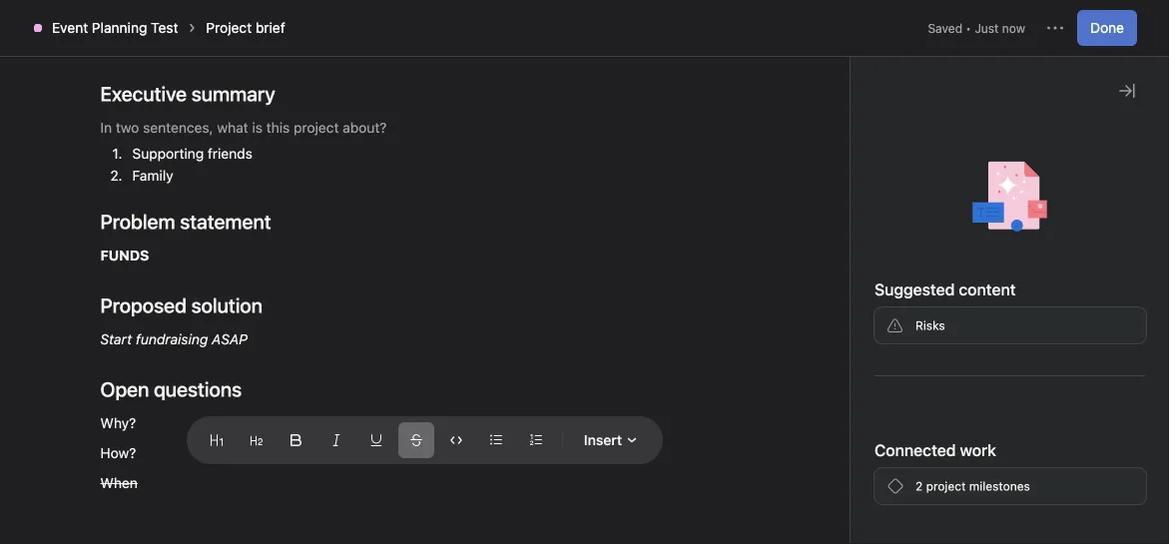 Task type: describe. For each thing, give the bounding box(es) containing it.
close image
[[1120, 83, 1136, 99]]

bob link inside the latest status update element
[[854, 340, 880, 357]]

executive summary
[[100, 82, 275, 105]]

update button
[[821, 493, 935, 513]]

saved
[[928, 21, 963, 35]]

italics image
[[330, 435, 342, 446]]

billing
[[1037, 17, 1070, 31]]

project
[[206, 19, 252, 36]]

now inside event planning test — project brief last edited just now
[[188, 351, 211, 365]]

last
[[94, 351, 118, 365]]

add billing info
[[1011, 17, 1095, 31]]

board link
[[218, 123, 273, 145]]

start fundraising asap
[[100, 331, 248, 348]]

insert button
[[571, 423, 651, 458]]

when
[[100, 475, 138, 491]]

connected work
[[875, 441, 997, 460]]

supporting friends family
[[132, 145, 253, 184]]

update for update
[[814, 247, 868, 266]]

•
[[966, 21, 972, 35]]

document containing executive summary
[[52, 0, 798, 494]]

2
[[916, 479, 923, 493]]

done button
[[1078, 10, 1138, 46]]

event planning test link
[[52, 19, 178, 36]]

test for event planning test — project brief last edited just now
[[192, 295, 230, 318]]

list link
[[154, 123, 194, 145]]

bob 3 minutes ago
[[854, 340, 934, 375]]

add billing info button
[[1002, 10, 1104, 38]]

insert
[[584, 432, 622, 448]]

what's in my trial? button
[[868, 10, 990, 38]]

summary
[[191, 82, 275, 105]]

update bob 3 minutes ago
[[821, 494, 935, 535]]

planning for event planning test
[[92, 19, 147, 36]]

funds
[[100, 247, 149, 264]]

supporting
[[132, 145, 204, 162]]

project
[[927, 479, 966, 493]]

how?
[[100, 445, 136, 461]]

1 vertical spatial bob link
[[821, 519, 847, 535]]

overview
[[44, 125, 106, 142]]

why?
[[100, 415, 136, 432]]

problem statement
[[100, 210, 271, 233]]

add
[[1011, 17, 1033, 31]]

start
[[100, 331, 132, 348]]

files link
[[812, 123, 859, 145]]

strikethrough image
[[410, 435, 422, 446]]

info
[[1074, 17, 1095, 31]]

asap
[[212, 331, 248, 348]]

timeline
[[313, 125, 369, 142]]

more actions for project brief image
[[1048, 20, 1064, 36]]

family
[[132, 167, 173, 184]]

heading 2 image
[[251, 435, 263, 446]]

on track
[[797, 180, 874, 203]]

saved • just now
[[928, 21, 1026, 35]]

perfect
[[814, 303, 861, 320]]

code image
[[450, 435, 462, 446]]



Task type: locate. For each thing, give the bounding box(es) containing it.
0 vertical spatial planning
[[92, 19, 147, 36]]

project brief
[[98, 323, 207, 346]]

suggested content
[[875, 280, 1016, 299]]

1 vertical spatial just
[[161, 351, 185, 365]]

1 vertical spatial event
[[54, 295, 105, 318]]

0 vertical spatial minutes
[[865, 361, 910, 375]]

project brief
[[206, 19, 285, 36]]

1 horizontal spatial now
[[1003, 21, 1026, 35]]

1 vertical spatial update
[[821, 494, 875, 513]]

bob link down 'update' button
[[821, 519, 847, 535]]

now down start fundraising asap at the bottom of page
[[188, 351, 211, 365]]

heading 1 image
[[211, 435, 223, 446]]

bulleted list image
[[490, 435, 502, 446]]

bob link
[[854, 340, 880, 357], [821, 519, 847, 535]]

3
[[854, 361, 862, 375], [855, 521, 863, 535]]

0 horizontal spatial just
[[161, 351, 185, 365]]

planning
[[92, 19, 147, 36], [109, 295, 187, 318]]

None text field
[[84, 67, 269, 103]]

milestones
[[970, 479, 1031, 493]]

ago down 2
[[914, 521, 935, 535]]

event
[[52, 19, 88, 36], [54, 295, 105, 318]]

latest status update element
[[797, 222, 1145, 394]]

1 vertical spatial bob
[[821, 519, 847, 535]]

bob inside bob 3 minutes ago
[[854, 340, 880, 357]]

underline image
[[370, 435, 382, 446]]

1 vertical spatial now
[[188, 351, 211, 365]]

planning inside event planning test — project brief last edited just now
[[109, 295, 187, 318]]

event inside event planning test — project brief last edited just now
[[54, 295, 105, 318]]

just inside event planning test — project brief last edited just now
[[161, 351, 185, 365]]

bold image
[[291, 435, 303, 446]]

0 horizontal spatial now
[[188, 351, 211, 365]]

event for event planning test — project brief last edited just now
[[54, 295, 105, 318]]

0 vertical spatial now
[[1003, 21, 1026, 35]]

1 vertical spatial 3
[[855, 521, 863, 535]]

3 inside update bob 3 minutes ago
[[855, 521, 863, 535]]

questions
[[154, 378, 242, 401]]

files
[[828, 125, 859, 142]]

my
[[933, 17, 950, 31]]

3 down 'update' button
[[855, 521, 863, 535]]

what's in my trial?
[[877, 17, 981, 31]]

brief
[[256, 19, 285, 36]]

open questions
[[100, 378, 242, 401]]

0 vertical spatial bob link
[[854, 340, 880, 357]]

bob down perfect
[[854, 340, 880, 357]]

minutes inside bob 3 minutes ago
[[865, 361, 910, 375]]

sleeping
[[132, 39, 188, 56]]

summary perfect
[[814, 281, 880, 320]]

bob down 'update' button
[[821, 519, 847, 535]]

just right •
[[975, 21, 999, 35]]

test for event planning test
[[151, 19, 178, 36]]

update inside update bob 3 minutes ago
[[821, 494, 875, 513]]

bob link down perfect
[[854, 340, 880, 357]]

minutes
[[865, 361, 910, 375], [866, 521, 911, 535]]

—
[[234, 295, 251, 318]]

edited
[[122, 351, 157, 365]]

proposed
[[100, 294, 187, 317]]

ago down risks
[[913, 361, 934, 375]]

update
[[814, 247, 868, 266], [821, 494, 875, 513]]

overview link
[[28, 123, 106, 145]]

0 horizontal spatial bob
[[821, 519, 847, 535]]

minutes down summary perfect
[[865, 361, 910, 375]]

0 vertical spatial update
[[814, 247, 868, 266]]

1 horizontal spatial test
[[192, 295, 230, 318]]

0 horizontal spatial bob link
[[821, 519, 847, 535]]

1 horizontal spatial just
[[975, 21, 999, 35]]

test
[[151, 19, 178, 36], [192, 295, 230, 318]]

1 vertical spatial minutes
[[866, 521, 911, 535]]

now left billing
[[1003, 21, 1026, 35]]

0 vertical spatial just
[[975, 21, 999, 35]]

now
[[1003, 21, 1026, 35], [188, 351, 211, 365]]

0 vertical spatial test
[[151, 19, 178, 36]]

list box
[[429, 8, 749, 40]]

bob
[[854, 340, 880, 357], [821, 519, 847, 535]]

event planning test — project brief last edited just now
[[54, 295, 251, 365]]

test up sleeping
[[151, 19, 178, 36]]

0 vertical spatial ago
[[913, 361, 934, 375]]

2 project milestones
[[916, 479, 1031, 493]]

bob inside update bob 3 minutes ago
[[821, 519, 847, 535]]

board
[[234, 125, 273, 142]]

event for event planning test
[[52, 19, 88, 36]]

solution
[[191, 294, 263, 317]]

test inside event planning test — project brief last edited just now
[[192, 295, 230, 318]]

0 vertical spatial event
[[52, 19, 88, 36]]

0 vertical spatial bob
[[854, 340, 880, 357]]

fundraising
[[136, 331, 208, 348]]

list
[[170, 125, 194, 142]]

test left the —
[[192, 295, 230, 318]]

proposed solution
[[100, 294, 263, 317]]

1 vertical spatial test
[[192, 295, 230, 318]]

planning up sleeping
[[92, 19, 147, 36]]

event planning test
[[52, 19, 178, 36]]

ago inside bob 3 minutes ago
[[913, 361, 934, 375]]

minutes down 'update' button
[[866, 521, 911, 535]]

trial?
[[953, 17, 981, 31]]

1 horizontal spatial bob link
[[854, 340, 880, 357]]

planning up project brief
[[109, 295, 187, 318]]

3 down perfect
[[854, 361, 862, 375]]

planning for event planning test — project brief last edited just now
[[109, 295, 187, 318]]

1 horizontal spatial bob
[[854, 340, 880, 357]]

statement
[[180, 210, 271, 233]]

0 vertical spatial 3
[[854, 361, 862, 375]]

just
[[975, 21, 999, 35], [161, 351, 185, 365]]

key resources
[[32, 226, 159, 249]]

just down fundraising
[[161, 351, 185, 365]]

friends
[[208, 145, 253, 162]]

done
[[1091, 19, 1125, 36]]

1 vertical spatial ago
[[914, 521, 935, 535]]

update for update bob 3 minutes ago
[[821, 494, 875, 513]]

ago
[[913, 361, 934, 375], [914, 521, 935, 535]]

3 inside bob 3 minutes ago
[[854, 361, 862, 375]]

summary
[[814, 281, 880, 298]]

timeline link
[[297, 123, 369, 145]]

executive
[[100, 82, 187, 105]]

open
[[100, 378, 149, 401]]

numbered list image
[[530, 435, 542, 446]]

1 vertical spatial planning
[[109, 295, 187, 318]]

what's
[[877, 17, 916, 31]]

problem
[[100, 210, 175, 233]]

ago inside update bob 3 minutes ago
[[914, 521, 935, 535]]

risks
[[916, 319, 946, 333]]

document
[[52, 0, 798, 494]]

0 horizontal spatial test
[[151, 19, 178, 36]]

minutes inside update bob 3 minutes ago
[[866, 521, 911, 535]]

in
[[920, 17, 930, 31]]



Task type: vqa. For each thing, say whether or not it's contained in the screenshot.
starred ELEMENT
no



